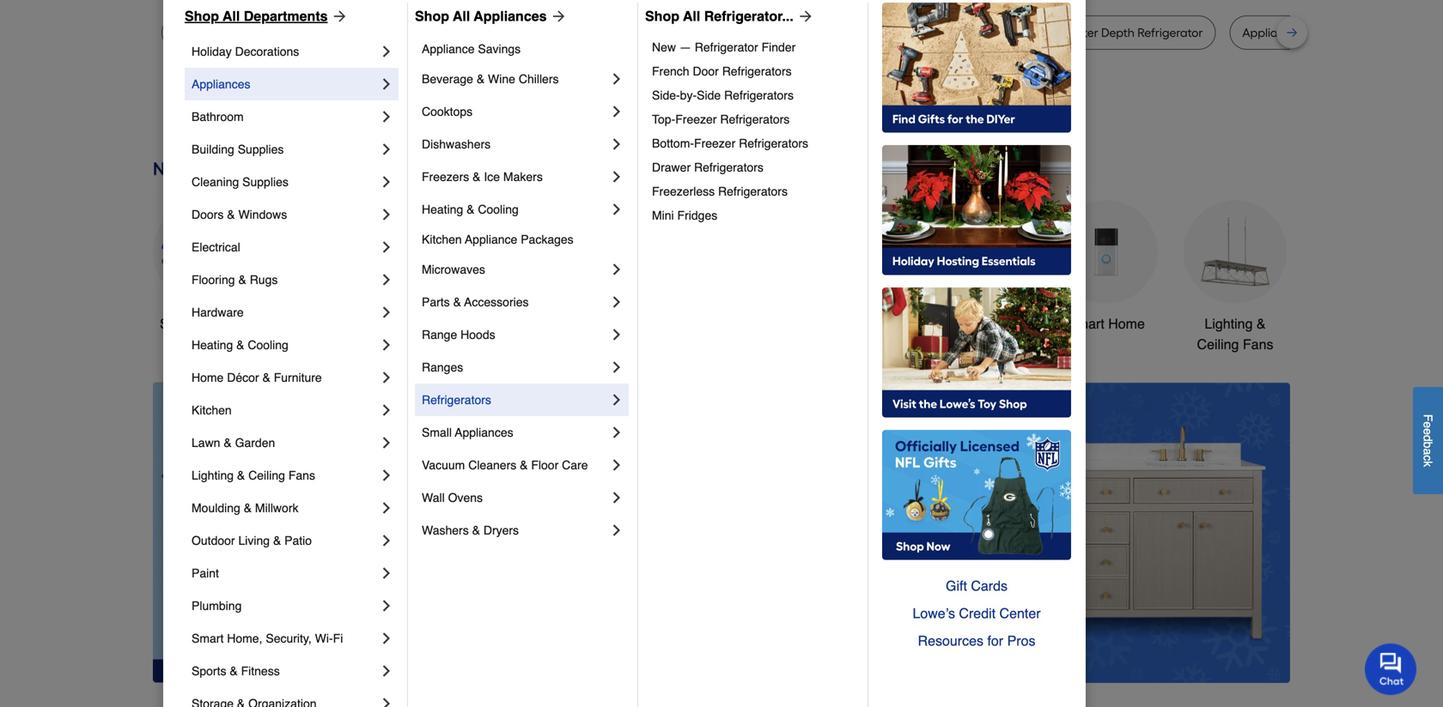 Task type: describe. For each thing, give the bounding box(es) containing it.
shop all deals
[[160, 316, 249, 332]]

dryers
[[484, 524, 519, 538]]

doors
[[192, 208, 224, 222]]

chevron right image for heating & cooling
[[608, 201, 625, 218]]

shop all departments link
[[185, 6, 348, 27]]

patio
[[285, 534, 312, 548]]

shop all appliances
[[415, 8, 547, 24]]

holiday decorations
[[192, 45, 299, 58]]

1 horizontal spatial arrow right image
[[1259, 533, 1276, 550]]

microwaves
[[422, 263, 485, 277]]

refrigerators up drawer refrigerators link
[[739, 137, 809, 150]]

refrigerators down bottom-freezer refrigerators
[[694, 161, 764, 174]]

supplies for building supplies
[[238, 143, 284, 156]]

chevron right image for cooktops
[[608, 103, 625, 120]]

arrow left image
[[473, 533, 490, 550]]

garden
[[235, 436, 275, 450]]

dishwasher
[[951, 25, 1015, 40]]

ge for ge profile refrigerator
[[403, 25, 419, 40]]

hoods
[[461, 328, 495, 342]]

profile for ge profile refrigerator
[[422, 25, 456, 40]]

shop these last-minute gifts. $99 or less. quantities are limited and won't last. image
[[153, 383, 430, 683]]

mini fridges
[[652, 209, 718, 223]]

kitchen for kitchen
[[192, 404, 232, 418]]

gift cards link
[[882, 573, 1071, 601]]

appliance savings
[[422, 42, 521, 56]]

chevron right image for small appliances
[[608, 424, 625, 442]]

kitchen appliance packages
[[422, 233, 574, 247]]

refrigerators down french door refrigerators link at top
[[724, 88, 794, 102]]

cooktops
[[422, 105, 473, 119]]

new
[[652, 40, 676, 54]]

moulding & millwork link
[[192, 492, 378, 525]]

chevron right image for ranges
[[608, 359, 625, 376]]

d
[[1422, 435, 1435, 442]]

lawn
[[192, 436, 220, 450]]

ge profile
[[859, 25, 912, 40]]

outdoor tools & equipment
[[800, 316, 898, 353]]

chevron right image for electrical
[[378, 239, 395, 256]]

millwork
[[255, 502, 299, 516]]

furniture
[[274, 371, 322, 385]]

appliance inside 'link'
[[465, 233, 518, 247]]

bottom-freezer refrigerators link
[[652, 131, 856, 156]]

deals
[[214, 316, 249, 332]]

f e e d b a c k
[[1422, 415, 1435, 467]]

refrigerator for counter depth refrigerator
[[1138, 25, 1203, 40]]

decorations for christmas
[[554, 337, 628, 353]]

savings
[[478, 42, 521, 56]]

flooring & rugs
[[192, 273, 278, 287]]

scroll to item #2 image
[[828, 652, 869, 659]]

shop
[[160, 316, 192, 332]]

flooring & rugs link
[[192, 264, 378, 296]]

tools link
[[411, 201, 514, 335]]

chevron right image for freezers & ice makers
[[608, 168, 625, 186]]

chevron right image for bathroom
[[378, 108, 395, 125]]

small
[[422, 426, 452, 440]]

chevron right image for wall ovens
[[608, 490, 625, 507]]

arrow right image inside "shop all departments" link
[[328, 8, 348, 25]]

by-
[[680, 88, 697, 102]]

counter depth refrigerator
[[1054, 25, 1203, 40]]

living
[[238, 534, 270, 548]]

french door refrigerators link
[[652, 59, 856, 83]]

all for refrigerator...
[[683, 8, 701, 24]]

sports & fitness link
[[192, 656, 378, 688]]

2 e from the top
[[1422, 429, 1435, 435]]

1 vertical spatial lighting & ceiling fans link
[[192, 460, 378, 492]]

1 e from the top
[[1422, 422, 1435, 429]]

chevron right image for outdoor living & patio
[[378, 533, 395, 550]]

cleaning
[[192, 175, 239, 189]]

& inside outdoor tools & equipment
[[889, 316, 898, 332]]

new — refrigerator finder link
[[652, 35, 856, 59]]

smart home, security, wi-fi
[[192, 632, 343, 646]]

arrow right image for appliances
[[547, 8, 568, 25]]

refrigerators up mini fridges link
[[718, 185, 788, 198]]

all for appliances
[[453, 8, 470, 24]]

up to 40 percent off select vanities. plus get free local delivery on select vanities. image
[[458, 383, 1291, 684]]

mini
[[652, 209, 674, 223]]

accessories
[[464, 296, 529, 309]]

mini fridges link
[[652, 204, 856, 228]]

bottom-
[[652, 137, 694, 150]]

cooling for left heating & cooling link
[[248, 339, 289, 352]]

beverage
[[422, 72, 473, 86]]

sports
[[192, 665, 226, 679]]

1 vertical spatial ceiling
[[248, 469, 285, 483]]

lawn & garden link
[[192, 427, 378, 460]]

beverage & wine chillers link
[[422, 63, 608, 95]]

0 vertical spatial appliances
[[474, 8, 547, 24]]

range hoods link
[[422, 319, 608, 351]]

f e e d b a c k button
[[1413, 387, 1443, 495]]

find gifts for the diyer. image
[[882, 3, 1071, 133]]

0 horizontal spatial heating & cooling link
[[192, 329, 378, 362]]

lowe's credit center
[[913, 606, 1041, 622]]

kitchen for kitchen appliance packages
[[422, 233, 462, 247]]

drawer refrigerators
[[652, 161, 764, 174]]

chevron right image for appliances
[[378, 76, 395, 93]]

lowe's
[[913, 606, 955, 622]]

refrigerators down new — refrigerator finder link
[[722, 64, 792, 78]]

2 vertical spatial appliances
[[455, 426, 513, 440]]

bottom-freezer refrigerators
[[652, 137, 809, 150]]

shop for shop all departments
[[185, 8, 219, 24]]

paint
[[192, 567, 219, 581]]

scroll to item #5 element
[[952, 651, 996, 661]]

electrical link
[[192, 231, 378, 264]]

chevron right image for washers & dryers
[[608, 522, 625, 540]]

refrigerator for ge profile refrigerator
[[459, 25, 524, 40]]

profile for ge profile
[[878, 25, 912, 40]]

—
[[680, 40, 692, 54]]

chevron right image for parts & accessories
[[608, 294, 625, 311]]

outdoor tools & equipment link
[[797, 201, 900, 355]]

freezer for top-
[[676, 113, 717, 126]]

french door refrigerator
[[564, 25, 698, 40]]

windows
[[238, 208, 287, 222]]

refrigerators up small appliances
[[422, 394, 491, 407]]

0 horizontal spatial home
[[192, 371, 224, 385]]

christmas
[[560, 316, 622, 332]]

supplies for cleaning supplies
[[242, 175, 289, 189]]

top-
[[652, 113, 676, 126]]

drawer
[[652, 161, 691, 174]]

shop all refrigerator...
[[645, 8, 794, 24]]

parts
[[422, 296, 450, 309]]



Task type: vqa. For each thing, say whether or not it's contained in the screenshot.
the Windows
yes



Task type: locate. For each thing, give the bounding box(es) containing it.
smart for smart home
[[1068, 316, 1105, 332]]

bathroom
[[192, 110, 244, 124], [948, 316, 1008, 332]]

kitchen up lawn
[[192, 404, 232, 418]]

0 vertical spatial heating
[[422, 203, 463, 217]]

chevron right image for vacuum cleaners & floor care
[[608, 457, 625, 474]]

heating down shop all deals
[[192, 339, 233, 352]]

finder
[[762, 40, 796, 54]]

ge profile refrigerator
[[403, 25, 524, 40]]

1 horizontal spatial ge
[[859, 25, 875, 40]]

1 vertical spatial cooling
[[248, 339, 289, 352]]

chevron right image for smart home, security, wi-fi
[[378, 631, 395, 648]]

decorations down "shop all departments" link at the top
[[235, 45, 299, 58]]

refrigerator right depth
[[1138, 25, 1203, 40]]

1 vertical spatial outdoor
[[192, 534, 235, 548]]

gift
[[946, 579, 967, 595]]

ovens
[[448, 491, 483, 505]]

1 horizontal spatial decorations
[[554, 337, 628, 353]]

holiday hosting essentials. image
[[882, 145, 1071, 276]]

chevron right image for holiday decorations
[[378, 43, 395, 60]]

tools down the parts & accessories
[[446, 316, 478, 332]]

0 horizontal spatial decorations
[[235, 45, 299, 58]]

0 horizontal spatial lighting & ceiling fans
[[192, 469, 315, 483]]

all up holiday decorations on the top left
[[223, 8, 240, 24]]

1 horizontal spatial home
[[1109, 316, 1145, 332]]

plumbing link
[[192, 590, 378, 623]]

recommended searches for you heading
[[153, 0, 1291, 2]]

supplies
[[238, 143, 284, 156], [242, 175, 289, 189]]

new deals every day during 25 days of deals image
[[153, 155, 1291, 183]]

1 horizontal spatial outdoor
[[800, 316, 849, 332]]

1 horizontal spatial bathroom
[[948, 316, 1008, 332]]

1 horizontal spatial shop
[[415, 8, 449, 24]]

outdoor inside outdoor tools & equipment
[[800, 316, 849, 332]]

c
[[1422, 455, 1435, 461]]

chat invite button image
[[1365, 644, 1418, 696]]

1 horizontal spatial heating & cooling
[[422, 203, 519, 217]]

chevron right image for doors & windows
[[378, 206, 395, 223]]

1 horizontal spatial refrigerator
[[633, 25, 698, 40]]

cooling up home décor & furniture
[[248, 339, 289, 352]]

all up the ge profile refrigerator
[[453, 8, 470, 24]]

plumbing
[[192, 600, 242, 613]]

chevron right image for hardware
[[378, 304, 395, 321]]

rugs
[[250, 273, 278, 287]]

refrigerators
[[722, 64, 792, 78], [724, 88, 794, 102], [720, 113, 790, 126], [739, 137, 809, 150], [694, 161, 764, 174], [718, 185, 788, 198], [422, 394, 491, 407]]

1 horizontal spatial arrow right image
[[794, 8, 814, 25]]

1 vertical spatial heating
[[192, 339, 233, 352]]

chevron right image for plumbing
[[378, 598, 395, 615]]

1 profile from the left
[[422, 25, 456, 40]]

refrigerator up new
[[633, 25, 698, 40]]

0 vertical spatial heating & cooling link
[[422, 193, 608, 226]]

freezer
[[676, 113, 717, 126], [694, 137, 736, 150]]

décor
[[227, 371, 259, 385]]

decorations for holiday
[[235, 45, 299, 58]]

arrow right image for refrigerator...
[[794, 8, 814, 25]]

small appliances link
[[422, 417, 608, 449]]

2 profile from the left
[[878, 25, 912, 40]]

3 shop from the left
[[645, 8, 680, 24]]

0 horizontal spatial fans
[[289, 469, 315, 483]]

0 horizontal spatial cooling
[[248, 339, 289, 352]]

1 vertical spatial arrow right image
[[1259, 533, 1276, 550]]

building
[[192, 143, 234, 156]]

shop for shop all appliances
[[415, 8, 449, 24]]

chevron right image for refrigerators
[[608, 392, 625, 409]]

door
[[603, 25, 630, 40]]

shop all refrigerator... link
[[645, 6, 814, 27]]

0 vertical spatial freezer
[[676, 113, 717, 126]]

top-freezer refrigerators link
[[652, 107, 856, 131]]

e up d
[[1422, 422, 1435, 429]]

shop all appliances link
[[415, 6, 568, 27]]

0 horizontal spatial arrow right image
[[328, 8, 348, 25]]

&
[[477, 72, 485, 86], [473, 170, 481, 184], [467, 203, 475, 217], [227, 208, 235, 222], [238, 273, 246, 287], [453, 296, 461, 309], [889, 316, 898, 332], [1257, 316, 1266, 332], [236, 339, 244, 352], [262, 371, 270, 385], [224, 436, 232, 450], [520, 459, 528, 473], [237, 469, 245, 483], [244, 502, 252, 516], [472, 524, 480, 538], [273, 534, 281, 548], [230, 665, 238, 679]]

0 vertical spatial bathroom
[[192, 110, 244, 124]]

cleaners
[[468, 459, 517, 473]]

side-
[[652, 88, 680, 102]]

appliance package
[[1243, 25, 1349, 40]]

1 ge from the left
[[403, 25, 419, 40]]

appliance down the ge profile refrigerator
[[422, 42, 475, 56]]

0 vertical spatial home
[[1109, 316, 1145, 332]]

beverage & wine chillers
[[422, 72, 559, 86]]

2 arrow right image from the left
[[794, 8, 814, 25]]

all right shop
[[195, 316, 210, 332]]

decorations down christmas
[[554, 337, 628, 353]]

1 vertical spatial supplies
[[242, 175, 289, 189]]

all up —
[[683, 8, 701, 24]]

visit the lowe's toy shop. image
[[882, 288, 1071, 418]]

kitchen up microwaves
[[422, 233, 462, 247]]

supplies up windows
[[242, 175, 289, 189]]

chevron right image for moulding & millwork
[[378, 500, 395, 517]]

0 vertical spatial lighting & ceiling fans
[[1197, 316, 1274, 353]]

decorations inside christmas decorations link
[[554, 337, 628, 353]]

building supplies
[[192, 143, 284, 156]]

2 horizontal spatial shop
[[645, 8, 680, 24]]

arrow right image inside shop all appliances link
[[547, 8, 568, 25]]

outdoor down moulding at the bottom of page
[[192, 534, 235, 548]]

flooring
[[192, 273, 235, 287]]

1 horizontal spatial ceiling
[[1197, 337, 1239, 353]]

all for deals
[[195, 316, 210, 332]]

chevron right image for paint
[[378, 565, 395, 583]]

paint link
[[192, 558, 378, 590]]

e up the 'b' in the bottom right of the page
[[1422, 429, 1435, 435]]

resources
[[918, 634, 984, 650]]

heating & cooling down deals
[[192, 339, 289, 352]]

chevron right image
[[378, 43, 395, 60], [608, 103, 625, 120], [378, 108, 395, 125], [378, 174, 395, 191], [608, 201, 625, 218], [608, 261, 625, 278], [608, 294, 625, 311], [378, 304, 395, 321], [608, 326, 625, 344], [608, 359, 625, 376], [378, 369, 395, 387], [608, 392, 625, 409], [378, 402, 395, 419], [608, 424, 625, 442], [608, 457, 625, 474], [608, 490, 625, 507], [378, 500, 395, 517], [378, 696, 395, 708]]

freezers
[[422, 170, 469, 184]]

0 horizontal spatial ceiling
[[248, 469, 285, 483]]

care
[[562, 459, 588, 473]]

outdoor up equipment
[[800, 316, 849, 332]]

freezers & ice makers link
[[422, 161, 608, 193]]

outdoor living & patio
[[192, 534, 312, 548]]

appliance up microwaves link on the left of page
[[465, 233, 518, 247]]

chevron right image for sports & fitness
[[378, 663, 395, 680]]

1 vertical spatial heating & cooling
[[192, 339, 289, 352]]

freezer down "by-"
[[676, 113, 717, 126]]

1 horizontal spatial lighting & ceiling fans link
[[1184, 201, 1287, 355]]

1 vertical spatial appliance
[[465, 233, 518, 247]]

outdoor for outdoor tools & equipment
[[800, 316, 849, 332]]

2 horizontal spatial refrigerator
[[1138, 25, 1203, 40]]

shop up new
[[645, 8, 680, 24]]

0 horizontal spatial tools
[[446, 316, 478, 332]]

1 refrigerator from the left
[[459, 25, 524, 40]]

chevron right image for flooring & rugs
[[378, 272, 395, 289]]

cooktops link
[[422, 95, 608, 128]]

chevron right image for kitchen
[[378, 402, 395, 419]]

0 horizontal spatial lighting & ceiling fans link
[[192, 460, 378, 492]]

package
[[1301, 25, 1349, 40]]

0 horizontal spatial refrigerator
[[459, 25, 524, 40]]

drawer refrigerators link
[[652, 156, 856, 180]]

0 vertical spatial ceiling
[[1197, 337, 1239, 353]]

1 shop from the left
[[185, 8, 219, 24]]

heating & cooling down freezers & ice makers
[[422, 203, 519, 217]]

heating & cooling link
[[422, 193, 608, 226], [192, 329, 378, 362]]

outdoor for outdoor living & patio
[[192, 534, 235, 548]]

cooling up kitchen appliance packages at the left top of page
[[478, 203, 519, 217]]

arrow right image up french
[[547, 8, 568, 25]]

all for departments
[[223, 8, 240, 24]]

1 horizontal spatial profile
[[878, 25, 912, 40]]

refrigerator
[[695, 40, 758, 54]]

building supplies link
[[192, 133, 378, 166]]

shop up the ge profile refrigerator
[[415, 8, 449, 24]]

1 arrow right image from the left
[[547, 8, 568, 25]]

0 vertical spatial outdoor
[[800, 316, 849, 332]]

0 vertical spatial appliance
[[422, 42, 475, 56]]

chevron right image for building supplies
[[378, 141, 395, 158]]

0 horizontal spatial bathroom
[[192, 110, 244, 124]]

0 horizontal spatial arrow right image
[[547, 8, 568, 25]]

cards
[[971, 579, 1008, 595]]

shop all departments
[[185, 8, 328, 24]]

ge for ge profile
[[859, 25, 875, 40]]

departments
[[244, 8, 328, 24]]

0 horizontal spatial ge
[[403, 25, 419, 40]]

shop
[[185, 8, 219, 24], [415, 8, 449, 24], [645, 8, 680, 24]]

depth
[[1101, 25, 1135, 40]]

washers
[[422, 524, 469, 538]]

tools inside outdoor tools & equipment
[[853, 316, 885, 332]]

0 vertical spatial fans
[[1243, 337, 1274, 353]]

wall ovens
[[422, 491, 483, 505]]

side-by-side refrigerators
[[652, 88, 794, 102]]

0 horizontal spatial profile
[[422, 25, 456, 40]]

0 vertical spatial smart
[[1068, 316, 1105, 332]]

smart home, security, wi-fi link
[[192, 623, 378, 656]]

credit
[[959, 606, 996, 622]]

1 tools from the left
[[446, 316, 478, 332]]

b
[[1422, 442, 1435, 449]]

2 refrigerator from the left
[[633, 25, 698, 40]]

heating & cooling link down the makers
[[422, 193, 608, 226]]

appliances
[[474, 8, 547, 24], [192, 77, 250, 91], [455, 426, 513, 440]]

shop up holiday
[[185, 8, 219, 24]]

2 shop from the left
[[415, 8, 449, 24]]

heating & cooling for left heating & cooling link
[[192, 339, 289, 352]]

1 horizontal spatial cooling
[[478, 203, 519, 217]]

0 vertical spatial lighting & ceiling fans link
[[1184, 201, 1287, 355]]

0 horizontal spatial smart
[[192, 632, 224, 646]]

0 vertical spatial supplies
[[238, 143, 284, 156]]

doors & windows
[[192, 208, 287, 222]]

top-freezer refrigerators
[[652, 113, 790, 126]]

0 vertical spatial kitchen
[[422, 233, 462, 247]]

small appliances
[[422, 426, 513, 440]]

heating & cooling for the top heating & cooling link
[[422, 203, 519, 217]]

2 ge from the left
[[859, 25, 875, 40]]

resources for pros
[[918, 634, 1036, 650]]

1 horizontal spatial kitchen
[[422, 233, 462, 247]]

3 refrigerator from the left
[[1138, 25, 1203, 40]]

officially licensed n f l gifts. shop now. image
[[882, 430, 1071, 561]]

counter
[[1054, 25, 1099, 40]]

holiday decorations link
[[192, 35, 378, 68]]

shop all deals link
[[153, 201, 256, 335]]

equipment
[[816, 337, 882, 353]]

arrow right image inside shop all refrigerator... link
[[794, 8, 814, 25]]

lighting & ceiling fans
[[1197, 316, 1274, 353], [192, 469, 315, 483]]

chevron right image for beverage & wine chillers
[[608, 70, 625, 88]]

refrigerators link
[[422, 384, 608, 417]]

floor
[[531, 459, 559, 473]]

outdoor living & patio link
[[192, 525, 378, 558]]

0 horizontal spatial bathroom link
[[192, 101, 378, 133]]

1 vertical spatial bathroom link
[[926, 201, 1029, 335]]

0 vertical spatial decorations
[[235, 45, 299, 58]]

1 horizontal spatial lighting
[[1205, 316, 1253, 332]]

1 vertical spatial home
[[192, 371, 224, 385]]

e
[[1422, 422, 1435, 429], [1422, 429, 1435, 435]]

door
[[693, 64, 719, 78]]

1 horizontal spatial lighting & ceiling fans
[[1197, 316, 1274, 353]]

wine
[[488, 72, 515, 86]]

chevron right image for lighting & ceiling fans
[[378, 467, 395, 485]]

lawn & garden
[[192, 436, 275, 450]]

1 vertical spatial bathroom
[[948, 316, 1008, 332]]

home décor & furniture link
[[192, 362, 378, 394]]

chevron right image for microwaves
[[608, 261, 625, 278]]

shop for shop all refrigerator...
[[645, 8, 680, 24]]

appliances up cleaners
[[455, 426, 513, 440]]

dishwashers
[[422, 137, 491, 151]]

1 vertical spatial appliances
[[192, 77, 250, 91]]

1 vertical spatial lighting & ceiling fans
[[192, 469, 315, 483]]

1 horizontal spatial smart
[[1068, 316, 1105, 332]]

heating down freezers
[[422, 203, 463, 217]]

new — refrigerator finder
[[652, 40, 796, 54]]

home,
[[227, 632, 262, 646]]

0 vertical spatial cooling
[[478, 203, 519, 217]]

1 horizontal spatial fans
[[1243, 337, 1274, 353]]

dishwashers link
[[422, 128, 608, 161]]

1 vertical spatial heating & cooling link
[[192, 329, 378, 362]]

chevron right image for cleaning supplies
[[378, 174, 395, 191]]

arrow right image
[[547, 8, 568, 25], [794, 8, 814, 25]]

kitchen appliance packages link
[[422, 226, 625, 253]]

1 vertical spatial lighting
[[192, 469, 234, 483]]

smart for smart home, security, wi-fi
[[192, 632, 224, 646]]

refrigerator up savings
[[459, 25, 524, 40]]

refrigerators down 'side-by-side refrigerators' link
[[720, 113, 790, 126]]

decorations inside holiday decorations link
[[235, 45, 299, 58]]

freezer down top-freezer refrigerators
[[694, 137, 736, 150]]

lowe's wishes you and your family a happy hanukkah. image
[[153, 95, 1291, 137]]

chevron right image for heating & cooling
[[378, 337, 395, 354]]

0 vertical spatial lighting
[[1205, 316, 1253, 332]]

0 vertical spatial arrow right image
[[328, 8, 348, 25]]

0 vertical spatial heating & cooling
[[422, 203, 519, 217]]

appliances up savings
[[474, 8, 547, 24]]

chevron right image
[[608, 70, 625, 88], [378, 76, 395, 93], [608, 136, 625, 153], [378, 141, 395, 158], [608, 168, 625, 186], [378, 206, 395, 223], [378, 239, 395, 256], [378, 272, 395, 289], [378, 337, 395, 354], [378, 435, 395, 452], [378, 467, 395, 485], [608, 522, 625, 540], [378, 533, 395, 550], [378, 565, 395, 583], [378, 598, 395, 615], [378, 631, 395, 648], [378, 663, 395, 680]]

1 vertical spatial kitchen
[[192, 404, 232, 418]]

kitchen link
[[192, 394, 378, 427]]

supplies up cleaning supplies on the top of page
[[238, 143, 284, 156]]

chevron right image for range hoods
[[608, 326, 625, 344]]

heating & cooling link up furniture
[[192, 329, 378, 362]]

chevron right image for dishwashers
[[608, 136, 625, 153]]

freezerless refrigerators link
[[652, 180, 856, 204]]

f
[[1422, 415, 1435, 422]]

tools up equipment
[[853, 316, 885, 332]]

0 horizontal spatial outdoor
[[192, 534, 235, 548]]

kitchen inside 'link'
[[422, 233, 462, 247]]

1 vertical spatial fans
[[289, 469, 315, 483]]

freezer for bottom-
[[694, 137, 736, 150]]

doors & windows link
[[192, 198, 378, 231]]

1 horizontal spatial heating
[[422, 203, 463, 217]]

security,
[[266, 632, 312, 646]]

arrow right image up finder
[[794, 8, 814, 25]]

chevron right image for lawn & garden
[[378, 435, 395, 452]]

fitness
[[241, 665, 280, 679]]

refrigerator for french door refrigerator
[[633, 25, 698, 40]]

1 vertical spatial smart
[[192, 632, 224, 646]]

0 horizontal spatial lighting
[[192, 469, 234, 483]]

0 horizontal spatial shop
[[185, 8, 219, 24]]

ranges link
[[422, 351, 608, 384]]

1 horizontal spatial tools
[[853, 316, 885, 332]]

1 horizontal spatial bathroom link
[[926, 201, 1029, 335]]

0 horizontal spatial kitchen
[[192, 404, 232, 418]]

2 tools from the left
[[853, 316, 885, 332]]

1 horizontal spatial heating & cooling link
[[422, 193, 608, 226]]

lowe's credit center link
[[882, 601, 1071, 628]]

cooling for the top heating & cooling link
[[478, 203, 519, 217]]

1 vertical spatial freezer
[[694, 137, 736, 150]]

0 horizontal spatial heating
[[192, 339, 233, 352]]

chevron right image for home décor & furniture
[[378, 369, 395, 387]]

cleaning supplies link
[[192, 166, 378, 198]]

0 horizontal spatial heating & cooling
[[192, 339, 289, 352]]

sports & fitness
[[192, 665, 280, 679]]

fans
[[1243, 337, 1274, 353], [289, 469, 315, 483]]

0 vertical spatial bathroom link
[[192, 101, 378, 133]]

1 vertical spatial decorations
[[554, 337, 628, 353]]

arrow right image
[[328, 8, 348, 25], [1259, 533, 1276, 550]]

appliances down holiday
[[192, 77, 250, 91]]

parts & accessories
[[422, 296, 529, 309]]

hardware
[[192, 306, 244, 320]]

freezerless refrigerators
[[652, 185, 788, 198]]



